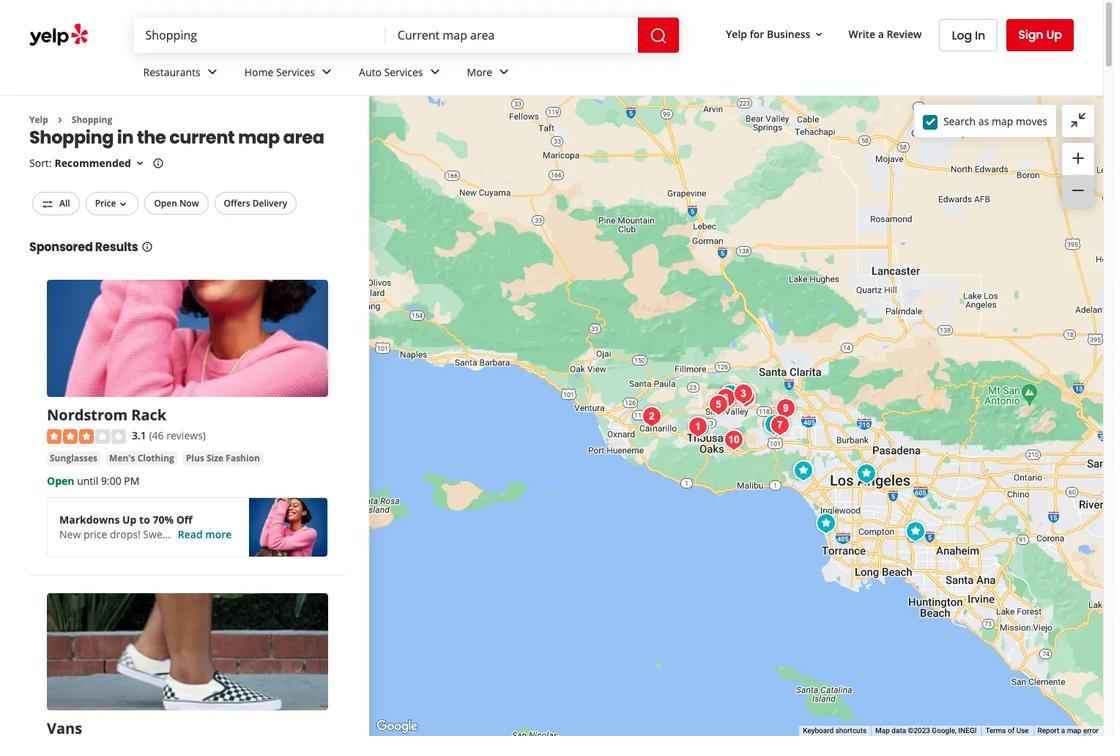 Task type: describe. For each thing, give the bounding box(es) containing it.
vans image
[[716, 380, 745, 410]]

24 chevron down v2 image for auto services
[[426, 63, 444, 81]]

use
[[1017, 727, 1029, 735]]

windsor image
[[760, 411, 789, 440]]

data
[[892, 727, 907, 735]]

plus size fashion link
[[183, 452, 263, 466]]

of
[[1008, 727, 1015, 735]]

all
[[59, 197, 70, 210]]

business categories element
[[132, 53, 1074, 95]]

plus
[[186, 452, 204, 465]]

(46
[[149, 429, 164, 442]]

log in link
[[940, 19, 998, 51]]

the realreal - brentwood image
[[789, 457, 819, 486]]

delivery
[[253, 197, 287, 210]]

fashion nova image
[[760, 410, 789, 440]]

collapse map image
[[1070, 111, 1087, 129]]

©2023
[[908, 727, 931, 735]]

map
[[876, 727, 890, 735]]

Near text field
[[398, 27, 627, 43]]

open for open now
[[154, 197, 177, 210]]

keyboard shortcuts button
[[803, 726, 867, 736]]

shortcuts
[[836, 727, 867, 735]]

topanga vintage market image
[[766, 411, 795, 440]]

simi bargain bins image
[[712, 384, 741, 413]]

camarillo premium outlets image
[[638, 402, 667, 432]]

restaurants link
[[132, 53, 233, 95]]

all button
[[32, 192, 80, 215]]

new
[[59, 528, 81, 542]]

zoom out image
[[1070, 182, 1087, 199]]

shopping in the current map area
[[29, 126, 324, 150]]

denim,
[[192, 528, 225, 542]]

google,
[[932, 727, 957, 735]]

16 chevron down v2 image for yelp for business
[[814, 28, 825, 40]]

sign up
[[1019, 26, 1063, 43]]

drops!
[[110, 528, 140, 542]]

search
[[944, 114, 976, 128]]

tillys image
[[716, 380, 745, 410]]

16 chevron down v2 image for price
[[118, 198, 129, 210]]

yelp for yelp link
[[29, 114, 48, 126]]

zoom in image
[[1070, 149, 1087, 167]]

nordstrom rack
[[47, 405, 167, 425]]

more
[[467, 65, 493, 79]]

sweaters,
[[143, 528, 189, 542]]

error
[[1084, 727, 1099, 735]]

services for home services
[[276, 65, 315, 79]]

offers
[[224, 197, 250, 210]]

24 chevron down v2 image for home services
[[318, 63, 336, 81]]

second story a thrifty boutique image
[[731, 383, 761, 412]]

sign up link
[[1007, 19, 1074, 51]]

24 chevron down v2 image
[[204, 63, 221, 81]]

yelp for business
[[726, 27, 811, 41]]

sponsored
[[29, 239, 93, 256]]

sunglasses link
[[47, 452, 100, 466]]

blvd image
[[812, 509, 841, 539]]

google image
[[373, 717, 421, 736]]

until
[[77, 474, 98, 488]]

recommended
[[55, 156, 131, 170]]

as
[[979, 114, 990, 128]]

the
[[137, 126, 166, 150]]

recommended button
[[55, 156, 146, 170]]

yelp for business button
[[720, 21, 831, 47]]

inegi
[[959, 727, 977, 735]]

search as map moves
[[944, 114, 1048, 128]]

wood ranch shopping center image
[[704, 391, 734, 420]]

the oaks image
[[684, 413, 713, 442]]

auto
[[359, 65, 382, 79]]

services for auto services
[[384, 65, 423, 79]]

off
[[176, 513, 192, 527]]

yelp for yelp for business
[[726, 27, 748, 41]]

Find text field
[[145, 27, 374, 43]]

noble creations image
[[901, 517, 931, 547]]

keyboard
[[803, 727, 834, 735]]

reviews)
[[167, 429, 206, 442]]

none field near
[[398, 27, 627, 43]]

plus size fashion
[[186, 452, 260, 465]]

report
[[1038, 727, 1060, 735]]

jettpacks supply image
[[852, 459, 882, 489]]

in
[[975, 27, 986, 44]]

for
[[750, 27, 765, 41]]

more
[[205, 528, 232, 542]]

nordstrom rack link
[[47, 405, 167, 425]]

sunglasses button
[[47, 452, 100, 466]]

9:00
[[101, 474, 121, 488]]

16 info v2 image
[[152, 158, 164, 169]]

offers delivery button
[[214, 192, 297, 215]]

…
[[273, 528, 281, 542]]

price
[[83, 528, 107, 542]]

new price drops! sweaters, denim, sneakers …
[[59, 528, 281, 542]]

fashion
[[226, 452, 260, 465]]

3.1 star rating image
[[47, 430, 126, 444]]

offers delivery
[[224, 197, 287, 210]]

current
[[169, 126, 235, 150]]

plus size fashion button
[[183, 452, 263, 466]]

sunglasses
[[50, 452, 98, 465]]

el paseo simi image
[[729, 380, 758, 409]]

price button
[[85, 192, 139, 215]]

review
[[887, 27, 922, 41]]



Task type: locate. For each thing, give the bounding box(es) containing it.
None search field
[[134, 18, 682, 53]]

0 horizontal spatial none field
[[145, 27, 374, 43]]

terms
[[986, 727, 1007, 735]]

sponsored results
[[29, 239, 138, 256]]

sort:
[[29, 156, 52, 170]]

search image
[[650, 27, 668, 44]]

shopping right 16 chevron right v2 image on the top
[[72, 114, 112, 126]]

open now button
[[145, 192, 208, 215]]

up for sign
[[1047, 26, 1063, 43]]

1 horizontal spatial services
[[384, 65, 423, 79]]

yelp left for
[[726, 27, 748, 41]]

open now
[[154, 197, 199, 210]]

1 horizontal spatial yelp
[[726, 27, 748, 41]]

sneakers
[[227, 528, 270, 542]]

home services link
[[233, 53, 347, 95]]

2 24 chevron down v2 image from the left
[[426, 63, 444, 81]]

1 horizontal spatial a
[[1062, 727, 1066, 735]]

shopping for shopping in the current map area
[[29, 126, 114, 150]]

terms of use link
[[986, 727, 1029, 735]]

1 horizontal spatial map
[[992, 114, 1014, 128]]

map right as
[[992, 114, 1014, 128]]

price
[[95, 197, 116, 210]]

1 horizontal spatial 24 chevron down v2 image
[[426, 63, 444, 81]]

24 chevron down v2 image right 'auto services'
[[426, 63, 444, 81]]

24 chevron down v2 image inside more link
[[496, 63, 513, 81]]

1 24 chevron down v2 image from the left
[[318, 63, 336, 81]]

a right the write
[[878, 27, 884, 41]]

now
[[180, 197, 199, 210]]

write a review link
[[843, 21, 928, 47]]

1 vertical spatial open
[[47, 474, 74, 488]]

markdowns up to 70% off
[[59, 513, 192, 527]]

map region
[[339, 24, 1115, 736]]

16 filter v2 image
[[42, 198, 53, 210]]

rack
[[131, 405, 167, 425]]

shopping up the recommended
[[29, 126, 114, 150]]

none field find
[[145, 27, 374, 43]]

up left to
[[122, 513, 137, 527]]

1 horizontal spatial up
[[1047, 26, 1063, 43]]

16 chevron down v2 image
[[134, 158, 146, 169]]

write
[[849, 27, 876, 41]]

home services
[[245, 65, 315, 79]]

restaurants
[[143, 65, 201, 79]]

the agoura antique mart image
[[720, 426, 749, 455]]

None field
[[145, 27, 374, 43], [398, 27, 627, 43]]

map for search
[[992, 114, 1014, 128]]

keyboard shortcuts
[[803, 727, 867, 735]]

a for write
[[878, 27, 884, 41]]

nordstrom rack image
[[686, 413, 715, 443]]

1 vertical spatial 16 chevron down v2 image
[[118, 198, 129, 210]]

0 horizontal spatial up
[[122, 513, 137, 527]]

0 vertical spatial a
[[878, 27, 884, 41]]

business
[[767, 27, 811, 41]]

clothing
[[137, 452, 174, 465]]

1 horizontal spatial none field
[[398, 27, 627, 43]]

1 horizontal spatial open
[[154, 197, 177, 210]]

up right sign at top
[[1047, 26, 1063, 43]]

0 horizontal spatial map
[[238, 126, 280, 150]]

services right auto
[[384, 65, 423, 79]]

report a map error
[[1038, 727, 1099, 735]]

map left area
[[238, 126, 280, 150]]

2 none field from the left
[[398, 27, 627, 43]]

auto services
[[359, 65, 423, 79]]

0 vertical spatial up
[[1047, 26, 1063, 43]]

a for report
[[1062, 727, 1066, 735]]

nordstrom
[[47, 405, 128, 425]]

moves
[[1016, 114, 1048, 128]]

map left error
[[1067, 727, 1082, 735]]

yelp left 16 chevron right v2 image on the top
[[29, 114, 48, 126]]

2 horizontal spatial 24 chevron down v2 image
[[496, 63, 513, 81]]

more link
[[455, 53, 525, 95]]

read more
[[178, 528, 232, 542]]

1 vertical spatial up
[[122, 513, 137, 527]]

1 services from the left
[[276, 65, 315, 79]]

0 horizontal spatial open
[[47, 474, 74, 488]]

1 none field from the left
[[145, 27, 374, 43]]

3 24 chevron down v2 image from the left
[[496, 63, 513, 81]]

open until 9:00 pm
[[47, 474, 140, 488]]

2 horizontal spatial map
[[1067, 727, 1082, 735]]

yelp link
[[29, 114, 48, 126]]

3.1
[[132, 429, 146, 442]]

open inside button
[[154, 197, 177, 210]]

map for report
[[1067, 727, 1082, 735]]

men's clothing
[[109, 452, 174, 465]]

24 chevron down v2 image for more
[[496, 63, 513, 81]]

70%
[[153, 513, 174, 527]]

men's clothing link
[[106, 452, 177, 466]]

24 chevron down v2 image right more
[[496, 63, 513, 81]]

sign
[[1019, 26, 1044, 43]]

16 info v2 image
[[141, 241, 153, 253]]

24 chevron down v2 image left auto
[[318, 63, 336, 81]]

1 vertical spatial yelp
[[29, 114, 48, 126]]

open down sunglasses link
[[47, 474, 74, 488]]

up for markdowns
[[122, 513, 137, 527]]

24 chevron down v2 image inside auto services link
[[426, 63, 444, 81]]

none field up home
[[145, 27, 374, 43]]

0 horizontal spatial 16 chevron down v2 image
[[118, 198, 129, 210]]

auto services link
[[347, 53, 455, 95]]

open
[[154, 197, 177, 210], [47, 474, 74, 488]]

read
[[178, 528, 203, 542]]

markdowns
[[59, 513, 120, 527]]

shopping
[[72, 114, 112, 126], [29, 126, 114, 150]]

log
[[952, 27, 972, 44]]

size
[[207, 452, 224, 465]]

0 vertical spatial yelp
[[726, 27, 748, 41]]

group
[[1063, 143, 1095, 207]]

yelp inside button
[[726, 27, 748, 41]]

0 horizontal spatial 24 chevron down v2 image
[[318, 63, 336, 81]]

services
[[276, 65, 315, 79], [384, 65, 423, 79]]

16 chevron down v2 image right price
[[118, 198, 129, 210]]

report a map error link
[[1038, 727, 1099, 735]]

shop around the corner image
[[731, 384, 761, 413]]

in
[[117, 126, 134, 150]]

24 chevron down v2 image inside home services link
[[318, 63, 336, 81]]

none field up more link
[[398, 27, 627, 43]]

24 chevron down v2 image
[[318, 63, 336, 81], [426, 63, 444, 81], [496, 63, 513, 81]]

16 chevron right v2 image
[[54, 114, 66, 126]]

3.1 (46 reviews)
[[132, 429, 206, 442]]

open for open until 9:00 pm
[[47, 474, 74, 488]]

log in
[[952, 27, 986, 44]]

0 vertical spatial open
[[154, 197, 177, 210]]

daiso japan image
[[772, 394, 801, 424]]

a right the report
[[1062, 727, 1066, 735]]

terms of use
[[986, 727, 1029, 735]]

men's
[[109, 452, 135, 465]]

open left the now
[[154, 197, 177, 210]]

men's clothing button
[[106, 452, 177, 466]]

0 horizontal spatial yelp
[[29, 114, 48, 126]]

16 chevron down v2 image inside price dropdown button
[[118, 198, 129, 210]]

16 chevron down v2 image inside the yelp for business button
[[814, 28, 825, 40]]

write a review
[[849, 27, 922, 41]]

shopping link
[[72, 114, 112, 126]]

results
[[95, 239, 138, 256]]

shopping for the shopping link
[[72, 114, 112, 126]]

16 chevron down v2 image
[[814, 28, 825, 40], [118, 198, 129, 210]]

0 horizontal spatial services
[[276, 65, 315, 79]]

pm
[[124, 474, 140, 488]]

home
[[245, 65, 274, 79]]

16 chevron down v2 image right business
[[814, 28, 825, 40]]

1 horizontal spatial 16 chevron down v2 image
[[814, 28, 825, 40]]

to
[[139, 513, 150, 527]]

services right home
[[276, 65, 315, 79]]

area
[[283, 126, 324, 150]]

1 vertical spatial a
[[1062, 727, 1066, 735]]

map
[[992, 114, 1014, 128], [238, 126, 280, 150], [1067, 727, 1082, 735]]

filters group
[[29, 192, 300, 215]]

0 vertical spatial 16 chevron down v2 image
[[814, 28, 825, 40]]

2 services from the left
[[384, 65, 423, 79]]

0 horizontal spatial a
[[878, 27, 884, 41]]



Task type: vqa. For each thing, say whether or not it's contained in the screenshot.
Keyboard shortcuts BUTTON at the right bottom of page
yes



